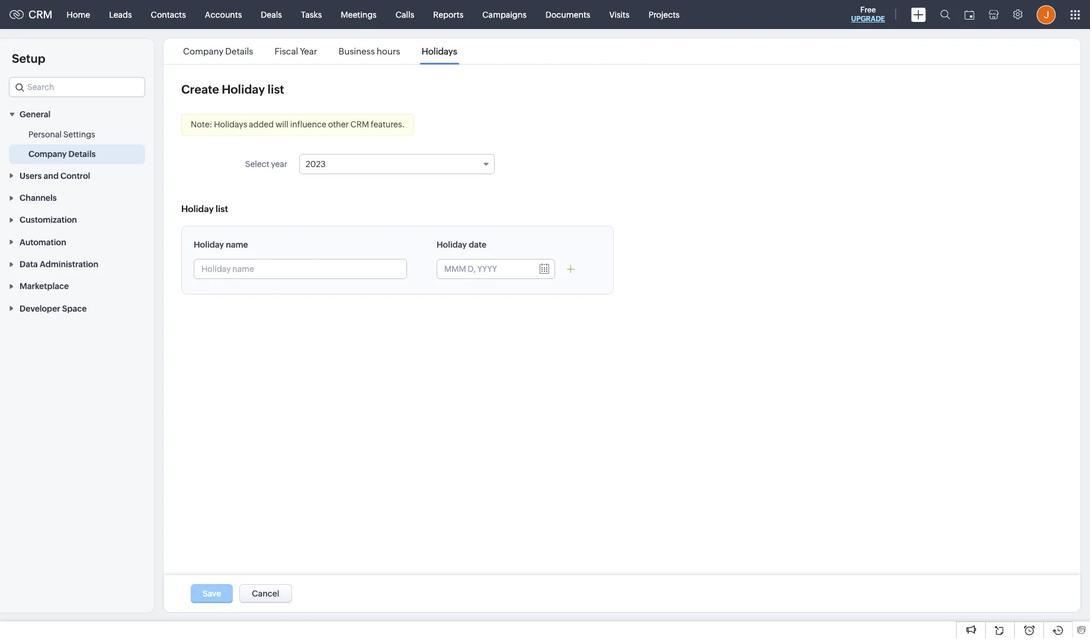Task type: locate. For each thing, give the bounding box(es) containing it.
company details link down the personal settings
[[28, 148, 96, 160]]

documents link
[[536, 0, 600, 29]]

settings
[[63, 130, 95, 140]]

projects
[[649, 10, 680, 19]]

note: holidays added will influence other crm features.
[[191, 120, 405, 129]]

1 vertical spatial holidays
[[214, 120, 247, 129]]

create holiday list
[[181, 82, 284, 96]]

deals link
[[252, 0, 292, 29]]

other
[[328, 120, 349, 129]]

holidays
[[422, 46, 458, 56], [214, 120, 247, 129]]

personal
[[28, 130, 62, 140]]

cancel
[[252, 589, 280, 599]]

Search text field
[[9, 78, 145, 97]]

setup
[[12, 52, 45, 65]]

0 horizontal spatial crm
[[28, 8, 53, 21]]

marketplace button
[[0, 275, 154, 297]]

users and control
[[20, 171, 90, 181]]

create
[[181, 82, 219, 96]]

None field
[[9, 77, 145, 97]]

users and control button
[[0, 164, 154, 187]]

company details down the personal settings
[[28, 150, 96, 159]]

0 vertical spatial company
[[183, 46, 224, 56]]

company
[[183, 46, 224, 56], [28, 150, 67, 159]]

Holiday name text field
[[194, 260, 407, 279]]

meetings
[[341, 10, 377, 19]]

company details inside general region
[[28, 150, 96, 159]]

company up "create"
[[183, 46, 224, 56]]

create menu element
[[905, 0, 934, 29]]

1 horizontal spatial company details link
[[181, 46, 255, 56]]

company details link inside list
[[181, 46, 255, 56]]

1 vertical spatial company details
[[28, 150, 96, 159]]

0 vertical spatial company details link
[[181, 46, 255, 56]]

developer space
[[20, 304, 87, 313]]

1 vertical spatial company
[[28, 150, 67, 159]]

name
[[226, 240, 248, 250]]

create menu image
[[912, 7, 927, 22]]

0 vertical spatial company details
[[183, 46, 253, 56]]

1 horizontal spatial crm
[[351, 120, 369, 129]]

meetings link
[[332, 0, 386, 29]]

2023
[[306, 159, 326, 169]]

0 horizontal spatial company
[[28, 150, 67, 159]]

profile element
[[1030, 0, 1064, 29]]

list up holiday name
[[216, 204, 228, 214]]

company details link inside general region
[[28, 148, 96, 160]]

search element
[[934, 0, 958, 29]]

reports link
[[424, 0, 473, 29]]

1 horizontal spatial company
[[183, 46, 224, 56]]

holidays down reports
[[422, 46, 458, 56]]

tasks
[[301, 10, 322, 19]]

list up will
[[268, 82, 284, 96]]

will
[[276, 120, 289, 129]]

free upgrade
[[852, 5, 886, 23]]

developer
[[20, 304, 60, 313]]

1 horizontal spatial holidays
[[422, 46, 458, 56]]

year
[[271, 159, 288, 169]]

1 vertical spatial company details link
[[28, 148, 96, 160]]

influence
[[290, 120, 327, 129]]

holiday left date
[[437, 240, 467, 250]]

control
[[60, 171, 90, 181]]

space
[[62, 304, 87, 313]]

company down personal
[[28, 150, 67, 159]]

data administration
[[20, 260, 98, 269]]

hours
[[377, 46, 401, 56]]

0 vertical spatial crm
[[28, 8, 53, 21]]

details down settings
[[69, 150, 96, 159]]

holiday for holiday list
[[181, 204, 214, 214]]

automation
[[20, 238, 66, 247]]

0 vertical spatial details
[[225, 46, 253, 56]]

company details link
[[181, 46, 255, 56], [28, 148, 96, 160]]

list
[[173, 39, 468, 64]]

personal settings
[[28, 130, 95, 140]]

1 horizontal spatial details
[[225, 46, 253, 56]]

holiday
[[222, 82, 265, 96], [181, 204, 214, 214], [194, 240, 224, 250], [437, 240, 467, 250]]

0 horizontal spatial holidays
[[214, 120, 247, 129]]

0 horizontal spatial company details
[[28, 150, 96, 159]]

company details
[[183, 46, 253, 56], [28, 150, 96, 159]]

added
[[249, 120, 274, 129]]

holiday left the name
[[194, 240, 224, 250]]

accounts link
[[196, 0, 252, 29]]

0 vertical spatial holidays
[[422, 46, 458, 56]]

holidays right note:
[[214, 120, 247, 129]]

0 horizontal spatial company details link
[[28, 148, 96, 160]]

holiday for holiday date
[[437, 240, 467, 250]]

1 vertical spatial list
[[216, 204, 228, 214]]

company details link down accounts link
[[181, 46, 255, 56]]

administration
[[40, 260, 98, 269]]

0 vertical spatial list
[[268, 82, 284, 96]]

personal settings link
[[28, 129, 95, 141]]

holiday for holiday name
[[194, 240, 224, 250]]

tasks link
[[292, 0, 332, 29]]

1 vertical spatial details
[[69, 150, 96, 159]]

0 horizontal spatial details
[[69, 150, 96, 159]]

company details down accounts link
[[183, 46, 253, 56]]

1 horizontal spatial list
[[268, 82, 284, 96]]

users
[[20, 171, 42, 181]]

select year
[[245, 159, 288, 169]]

holiday up holiday name
[[181, 204, 214, 214]]

features.
[[371, 120, 405, 129]]

fiscal year link
[[273, 46, 319, 56]]

list
[[268, 82, 284, 96], [216, 204, 228, 214]]

crm right other
[[351, 120, 369, 129]]

profile image
[[1038, 5, 1057, 24]]

details
[[225, 46, 253, 56], [69, 150, 96, 159]]

general region
[[0, 125, 154, 164]]

marketplace
[[20, 282, 69, 291]]

business
[[339, 46, 375, 56]]

crm
[[28, 8, 53, 21], [351, 120, 369, 129]]

crm left the home at the top left of the page
[[28, 8, 53, 21]]

details up create holiday list
[[225, 46, 253, 56]]

business hours link
[[337, 46, 402, 56]]

1 horizontal spatial company details
[[183, 46, 253, 56]]



Task type: describe. For each thing, give the bounding box(es) containing it.
contacts link
[[141, 0, 196, 29]]

calendar image
[[965, 10, 975, 19]]

contacts
[[151, 10, 186, 19]]

data administration button
[[0, 253, 154, 275]]

home
[[67, 10, 90, 19]]

calls
[[396, 10, 415, 19]]

developer space button
[[0, 297, 154, 319]]

leads
[[109, 10, 132, 19]]

details inside list
[[225, 46, 253, 56]]

2023 field
[[299, 154, 495, 174]]

channels button
[[0, 187, 154, 209]]

holiday name
[[194, 240, 248, 250]]

customization
[[20, 215, 77, 225]]

list containing company details
[[173, 39, 468, 64]]

0 horizontal spatial list
[[216, 204, 228, 214]]

campaigns
[[483, 10, 527, 19]]

company inside list
[[183, 46, 224, 56]]

1 vertical spatial crm
[[351, 120, 369, 129]]

business hours
[[339, 46, 401, 56]]

cancel button
[[240, 585, 292, 604]]

company inside general region
[[28, 150, 67, 159]]

company details inside list
[[183, 46, 253, 56]]

crm link
[[9, 8, 53, 21]]

data
[[20, 260, 38, 269]]

calls link
[[386, 0, 424, 29]]

note:
[[191, 120, 212, 129]]

visits
[[610, 10, 630, 19]]

general
[[20, 110, 51, 119]]

reports
[[434, 10, 464, 19]]

holiday date
[[437, 240, 487, 250]]

campaigns link
[[473, 0, 536, 29]]

deals
[[261, 10, 282, 19]]

projects link
[[640, 0, 690, 29]]

holidays link
[[420, 46, 459, 56]]

leads link
[[100, 0, 141, 29]]

upgrade
[[852, 15, 886, 23]]

MMM d, yyyy text field
[[438, 260, 532, 279]]

automation button
[[0, 231, 154, 253]]

holiday up added
[[222, 82, 265, 96]]

search image
[[941, 9, 951, 20]]

details inside general region
[[69, 150, 96, 159]]

general button
[[0, 103, 154, 125]]

fiscal year
[[275, 46, 317, 56]]

fiscal
[[275, 46, 298, 56]]

documents
[[546, 10, 591, 19]]

select
[[245, 159, 270, 169]]

channels
[[20, 193, 57, 203]]

year
[[300, 46, 317, 56]]

and
[[44, 171, 59, 181]]

free
[[861, 5, 877, 14]]

home link
[[57, 0, 100, 29]]

holiday list
[[181, 204, 228, 214]]

visits link
[[600, 0, 640, 29]]

customization button
[[0, 209, 154, 231]]

accounts
[[205, 10, 242, 19]]

date
[[469, 240, 487, 250]]



